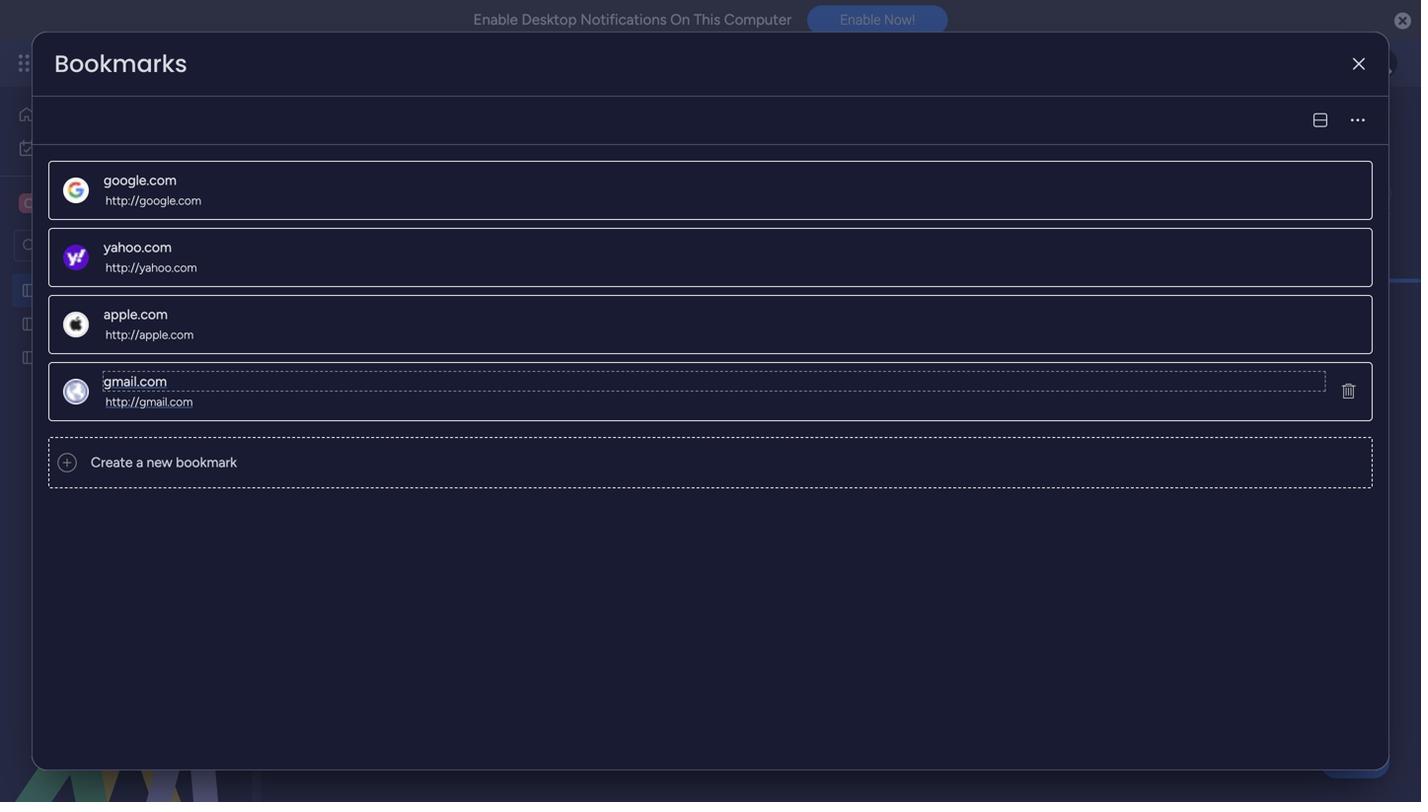 Task type: locate. For each thing, give the bounding box(es) containing it.
0 vertical spatial asset
[[406, 102, 490, 146]]

see
[[812, 149, 835, 165]]

enable desktop notifications on this computer
[[473, 11, 792, 29]]

0 vertical spatial management
[[199, 52, 307, 74]]

0 horizontal spatial 1
[[392, 376, 398, 394]]

management
[[199, 52, 307, 74], [498, 102, 715, 146], [125, 282, 207, 299]]

0 horizontal spatial asset
[[89, 282, 122, 299]]

workspace image
[[19, 192, 38, 214]]

enable now!
[[840, 12, 915, 28]]

public board image
[[21, 281, 39, 300], [21, 315, 39, 334]]

task left 2
[[359, 433, 388, 451]]

invite / 1 button
[[1255, 109, 1352, 140]]

1 horizontal spatial 1
[[1338, 116, 1343, 133]]

0 vertical spatial 1
[[1338, 116, 1343, 133]]

1
[[1338, 116, 1343, 133], [392, 376, 398, 394]]

asset up package
[[406, 102, 490, 146]]

1 horizontal spatial work
[[159, 52, 195, 74]]

task up task 2
[[359, 376, 388, 394]]

0 horizontal spatial digital asset management (dam)
[[46, 282, 250, 299]]

now!
[[884, 12, 915, 28]]

enable left now!
[[840, 12, 881, 28]]

1 right /
[[1338, 116, 1343, 133]]

1 vertical spatial creative
[[46, 316, 99, 333]]

1 horizontal spatial enable
[[840, 12, 881, 28]]

asset
[[406, 102, 490, 146], [89, 282, 122, 299]]

1 vertical spatial task
[[359, 433, 388, 451]]

lottie animation image
[[0, 603, 252, 803]]

workspace selection element
[[19, 192, 159, 215]]

1 up 2
[[392, 376, 398, 394]]

list box containing digital asset management (dam)
[[0, 270, 252, 641]]

this
[[415, 150, 437, 166]]

0 horizontal spatial work
[[68, 140, 98, 156]]

public board image for creative requests
[[21, 315, 39, 334]]

digital asset management (dam)
[[300, 102, 823, 146], [46, 282, 250, 299]]

asset up creative requests
[[89, 282, 122, 299]]

digital asset management (dam) up templates
[[300, 102, 823, 146]]

collapse board header image
[[1371, 186, 1387, 201]]

work right monday
[[159, 52, 195, 74]]

2 enable from the left
[[840, 12, 881, 28]]

list box
[[0, 270, 252, 641]]

task 2
[[359, 433, 400, 451]]

0 vertical spatial work
[[159, 52, 195, 74]]

work for my
[[68, 140, 98, 156]]

1 horizontal spatial digital
[[300, 102, 399, 146]]

creative for creative requests
[[46, 316, 99, 333]]

1 enable from the left
[[473, 11, 518, 29]]

1 vertical spatial public board image
[[21, 315, 39, 334]]

c
[[24, 195, 34, 212]]

1 vertical spatial work
[[68, 140, 98, 156]]

0 vertical spatial creative
[[45, 194, 107, 213]]

work
[[159, 52, 195, 74], [68, 140, 98, 156]]

enable for enable now!
[[840, 12, 881, 28]]

digital up creative requests
[[46, 282, 86, 299]]

2 task from the top
[[359, 433, 388, 451]]

1 vertical spatial (dam)
[[210, 282, 250, 299]]

creative inside "list box"
[[46, 316, 99, 333]]

Create a new bookmark text field
[[85, 438, 1372, 488]]

of
[[496, 150, 509, 166]]

help
[[1338, 752, 1373, 772]]

digital up more
[[300, 102, 399, 146]]

google.com http://google.com
[[104, 172, 201, 208]]

assets
[[111, 194, 156, 213]]

enable inside button
[[840, 12, 881, 28]]

creative right c on the left of page
[[45, 194, 107, 213]]

option
[[0, 273, 252, 277]]

enable left desktop
[[473, 11, 518, 29]]

digital asset management (dam) down http://yahoo.com
[[46, 282, 250, 299]]

more
[[340, 150, 372, 166]]

enable for enable desktop notifications on this computer
[[473, 11, 518, 29]]

public board image
[[21, 348, 39, 367]]

work right my
[[68, 140, 98, 156]]

http://gmail.com
[[106, 395, 193, 409]]

0 vertical spatial digital asset management (dam)
[[300, 102, 823, 146]]

1 task from the top
[[359, 376, 388, 394]]

1 horizontal spatial (dam)
[[722, 102, 823, 146]]

0 vertical spatial public board image
[[21, 281, 39, 300]]

1 vertical spatial digital asset management (dam)
[[46, 282, 250, 299]]

0 horizontal spatial (dam)
[[210, 282, 250, 299]]

here:
[[578, 150, 609, 166]]

monday work management
[[88, 52, 307, 74]]

help button
[[1321, 746, 1390, 779]]

yahoo.com http://yahoo.com
[[104, 239, 197, 275]]

creative
[[45, 194, 107, 213], [46, 316, 99, 333]]

notifications
[[581, 11, 667, 29]]

0 vertical spatial (dam)
[[722, 102, 823, 146]]

0 vertical spatial task
[[359, 376, 388, 394]]

1 horizontal spatial digital asset management (dam)
[[300, 102, 823, 146]]

on
[[671, 11, 690, 29]]

create board
[[359, 490, 446, 508]]

task
[[359, 376, 388, 394], [359, 433, 388, 451]]

(dam)
[[722, 102, 823, 146], [210, 282, 250, 299]]

create
[[359, 490, 404, 508]]

creative inside workspace selection element
[[45, 194, 107, 213]]

1 public board image from the top
[[21, 281, 39, 300]]

0 horizontal spatial enable
[[473, 11, 518, 29]]

1 horizontal spatial asset
[[406, 102, 490, 146]]

2 public board image from the top
[[21, 315, 39, 334]]

(dam) up redesign
[[210, 282, 250, 299]]

digital
[[300, 102, 399, 146], [46, 282, 86, 299]]

google.com
[[104, 172, 177, 189]]

enable
[[473, 11, 518, 29], [840, 12, 881, 28]]

package
[[440, 150, 492, 166]]

enable now! button
[[808, 5, 948, 35]]

work inside my work option
[[68, 140, 98, 156]]

0 horizontal spatial digital
[[46, 282, 86, 299]]

creative for creative assets
[[45, 194, 107, 213]]

my
[[45, 140, 64, 156]]

(dam) up see
[[722, 102, 823, 146]]

dapulse x slim image
[[1353, 57, 1365, 71]]

creative requests
[[46, 316, 156, 333]]

monday
[[88, 52, 156, 74]]

creative up website
[[46, 316, 99, 333]]

gmail.com
[[104, 373, 167, 390]]

apple.com
[[104, 306, 168, 323]]

more
[[839, 149, 871, 165]]



Task type: describe. For each thing, give the bounding box(es) containing it.
my work option
[[12, 132, 240, 164]]

1 vertical spatial asset
[[89, 282, 122, 299]]

0 vertical spatial digital
[[300, 102, 399, 146]]

1 vertical spatial management
[[498, 102, 715, 146]]

lottie animation element
[[0, 603, 252, 803]]

http://google.com
[[106, 193, 201, 208]]

learn more about this package of templates here: https://youtu.be/9x6_kyyrn_e see more
[[302, 149, 871, 166]]

board
[[408, 490, 446, 508]]

bookmarks
[[54, 47, 187, 80]]

task for task 1
[[359, 376, 388, 394]]

select product image
[[18, 53, 38, 73]]

Bookmarks field
[[49, 47, 192, 80]]

http://apple.com
[[106, 328, 194, 342]]

my work
[[45, 140, 98, 156]]

see more link
[[810, 147, 873, 167]]

gmail.com http://gmail.com
[[104, 373, 193, 409]]

Search in workspace field
[[41, 234, 165, 257]]

creative assets
[[45, 194, 156, 213]]

http://yahoo.com
[[106, 261, 197, 275]]

v2 split view image
[[1314, 113, 1328, 128]]

website
[[46, 349, 97, 366]]

1 inside button
[[1338, 116, 1343, 133]]

requests
[[102, 316, 156, 333]]

redesign
[[170, 349, 223, 366]]

homepage
[[101, 349, 166, 366]]

2 vertical spatial management
[[125, 282, 207, 299]]

2
[[392, 433, 400, 451]]

/
[[1329, 116, 1334, 133]]

1 vertical spatial digital
[[46, 282, 86, 299]]

yahoo.com
[[104, 239, 172, 256]]

desktop
[[522, 11, 577, 29]]

my work link
[[12, 132, 240, 164]]

apple.com http://apple.com
[[104, 306, 194, 342]]

Digital asset management (DAM) field
[[295, 102, 828, 146]]

more dots image
[[1351, 113, 1365, 128]]

learn
[[302, 150, 336, 166]]

invite / 1
[[1291, 116, 1343, 133]]

task 1
[[359, 376, 398, 394]]

john smith image
[[1366, 47, 1398, 79]]

computer
[[724, 11, 792, 29]]

1 vertical spatial 1
[[392, 376, 398, 394]]

https://youtu.be/9x6_kyyrn_e
[[612, 150, 802, 166]]

this
[[694, 11, 721, 29]]

work for monday
[[159, 52, 195, 74]]

dapulse close image
[[1395, 11, 1412, 32]]

invite
[[1291, 116, 1326, 133]]

website homepage redesign
[[46, 349, 223, 366]]

public board image for digital asset management (dam)
[[21, 281, 39, 300]]

about
[[375, 150, 411, 166]]

templates
[[512, 150, 574, 166]]

task for task 2
[[359, 433, 388, 451]]



Task type: vqa. For each thing, say whether or not it's contained in the screenshot.
1st date from right
no



